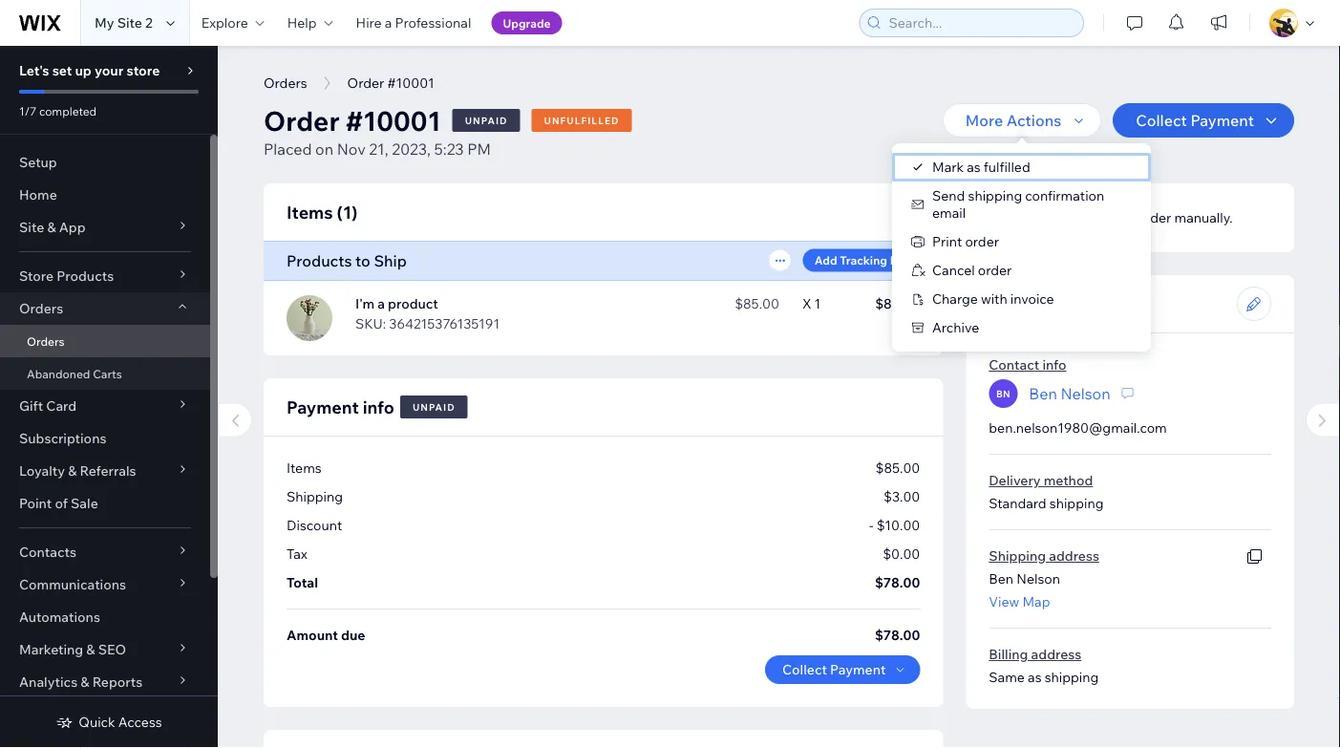 Task type: locate. For each thing, give the bounding box(es) containing it.
0 vertical spatial shipping
[[969, 187, 1023, 204]]

orders down store
[[19, 300, 63, 317]]

1 horizontal spatial site
[[117, 14, 142, 31]]

help button
[[276, 0, 345, 46]]

unpaid
[[465, 114, 508, 126], [413, 401, 456, 413]]

1 vertical spatial address
[[1032, 646, 1082, 663]]

0 vertical spatial #10001
[[388, 75, 435, 91]]

contact
[[990, 357, 1040, 373]]

order up cancel order
[[966, 233, 1000, 250]]

ben nelson
[[1030, 384, 1111, 403]]

billing
[[990, 646, 1029, 663]]

site left '2'
[[117, 14, 142, 31]]

1 vertical spatial info
[[1043, 357, 1067, 373]]

sku:
[[356, 315, 386, 332]]

$78.00
[[875, 574, 921, 591], [875, 627, 921, 644]]

0 horizontal spatial products
[[57, 268, 114, 284]]

delivery
[[990, 472, 1041, 489]]

items up the discount
[[287, 460, 322, 476]]

order up with
[[979, 262, 1012, 279]]

gift card button
[[0, 390, 210, 422]]

actions
[[1007, 111, 1062, 130]]

reports
[[92, 674, 143, 691]]

0 horizontal spatial shipping
[[287, 488, 343, 505]]

products up orders popup button
[[57, 268, 114, 284]]

1 horizontal spatial payment
[[831, 661, 886, 678]]

order #10001 down hire
[[348, 75, 435, 91]]

1 vertical spatial payment
[[287, 396, 359, 418]]

ben up view
[[990, 571, 1014, 587]]

0 vertical spatial info
[[1042, 293, 1074, 314]]

created
[[1061, 209, 1109, 226]]

collect
[[1137, 111, 1188, 130], [783, 661, 828, 678]]

with
[[981, 291, 1008, 307]]

& for analytics
[[81, 674, 89, 691]]

pm
[[468, 140, 491, 159]]

loyalty & referrals button
[[0, 455, 210, 487]]

0 vertical spatial orders
[[264, 75, 307, 91]]

orders inside popup button
[[19, 300, 63, 317]]

0 vertical spatial collect payment button
[[1114, 103, 1295, 138]]

invoice
[[1011, 291, 1055, 307]]

0 vertical spatial collect
[[1137, 111, 1188, 130]]

&
[[47, 219, 56, 236], [68, 463, 77, 479], [86, 641, 95, 658], [81, 674, 89, 691]]

manually.
[[1175, 209, 1233, 226]]

2 vertical spatial info
[[363, 396, 395, 418]]

address right billing
[[1032, 646, 1082, 663]]

1 horizontal spatial collect
[[1137, 111, 1188, 130]]

shipping down fulfilled
[[969, 187, 1023, 204]]

0 vertical spatial order
[[1138, 209, 1172, 226]]

1 vertical spatial shipping
[[1050, 495, 1104, 512]]

0 horizontal spatial site
[[19, 219, 44, 236]]

1 vertical spatial collect
[[783, 661, 828, 678]]

nelson inside "ben nelson view map"
[[1017, 571, 1061, 587]]

2 vertical spatial order
[[979, 262, 1012, 279]]

2 horizontal spatial payment
[[1191, 111, 1255, 130]]

unpaid up the pm
[[465, 114, 508, 126]]

store
[[127, 62, 160, 79]]

collect for the top collect payment button
[[1137, 111, 1188, 130]]

0 horizontal spatial unpaid
[[413, 401, 456, 413]]

analytics & reports button
[[0, 666, 210, 699]]

archive button
[[893, 313, 1152, 342]]

products left to
[[287, 251, 352, 270]]

0 horizontal spatial nelson
[[1017, 571, 1061, 587]]

send shipping confirmation email
[[933, 187, 1105, 221]]

more actions button
[[943, 103, 1102, 138]]

0 horizontal spatial payment
[[287, 396, 359, 418]]

ben nelson button
[[1030, 382, 1111, 405]]

marketing & seo button
[[0, 634, 210, 666]]

address for shipping
[[1050, 548, 1100, 564]]

1 vertical spatial site
[[19, 219, 44, 236]]

point of sale link
[[0, 487, 210, 520]]

explore
[[201, 14, 248, 31]]

as inside mark as fulfilled button
[[967, 159, 981, 175]]

items for items
[[287, 460, 322, 476]]

1 horizontal spatial order
[[348, 75, 385, 91]]

1 horizontal spatial collect payment
[[1137, 111, 1255, 130]]

unpaid down 364215376135191
[[413, 401, 456, 413]]

& left reports
[[81, 674, 89, 691]]

1 vertical spatial nelson
[[1017, 571, 1061, 587]]

shipping inside send shipping confirmation email
[[969, 187, 1023, 204]]

view map link
[[990, 594, 1272, 611]]

ben inside "ben nelson view map"
[[990, 571, 1014, 587]]

orders inside button
[[264, 75, 307, 91]]

order inside print order button
[[966, 233, 1000, 250]]

address up map
[[1050, 548, 1100, 564]]

order #10001 up "nov"
[[264, 104, 441, 137]]

ben for ben nelson view map
[[990, 571, 1014, 587]]

0 horizontal spatial collect payment button
[[766, 656, 921, 684]]

1 vertical spatial a
[[378, 295, 385, 312]]

& left app
[[47, 219, 56, 236]]

nelson up ben.nelson1980@gmail.com
[[1061, 384, 1111, 403]]

ben inside button
[[1030, 384, 1058, 403]]

on
[[315, 140, 334, 159]]

info for payment info
[[363, 396, 395, 418]]

2 items from the top
[[287, 460, 322, 476]]

1 vertical spatial as
[[1028, 669, 1042, 686]]

order info
[[990, 293, 1074, 314]]

1 vertical spatial $78.00
[[875, 627, 921, 644]]

as right mark
[[967, 159, 981, 175]]

5:23
[[434, 140, 464, 159]]

1 vertical spatial order
[[264, 104, 340, 137]]

order inside button
[[348, 75, 385, 91]]

add
[[815, 253, 838, 268]]

as right same
[[1028, 669, 1042, 686]]

2 vertical spatial shipping
[[1045, 669, 1099, 686]]

1 horizontal spatial as
[[1028, 669, 1042, 686]]

1 $78.00 from the top
[[875, 574, 921, 591]]

2 horizontal spatial order
[[990, 293, 1038, 314]]

order inside cancel order button
[[979, 262, 1012, 279]]

contact info
[[990, 357, 1067, 373]]

0 horizontal spatial as
[[967, 159, 981, 175]]

$85.00 down no.
[[876, 295, 921, 312]]

cancel order
[[933, 262, 1012, 279]]

1 vertical spatial unpaid
[[413, 401, 456, 413]]

1 items from the top
[[287, 201, 333, 223]]

1 vertical spatial orders
[[19, 300, 63, 317]]

a
[[385, 14, 392, 31], [378, 295, 385, 312]]

nelson for ben nelson
[[1061, 384, 1111, 403]]

marketing
[[19, 641, 83, 658]]

shipping right same
[[1045, 669, 1099, 686]]

placed on nov 21, 2023, 5:23 pm
[[264, 140, 491, 159]]

x
[[803, 295, 812, 312]]

a right hire
[[385, 14, 392, 31]]

& inside dropdown button
[[81, 674, 89, 691]]

0 vertical spatial a
[[385, 14, 392, 31]]

1 horizontal spatial nelson
[[1061, 384, 1111, 403]]

0 vertical spatial order #10001
[[348, 75, 435, 91]]

store products button
[[0, 260, 210, 292]]

site inside popup button
[[19, 219, 44, 236]]

ben for ben nelson
[[1030, 384, 1058, 403]]

order for cancel order
[[979, 262, 1012, 279]]

seo
[[98, 641, 126, 658]]

0 vertical spatial site
[[117, 14, 142, 31]]

a inside i'm a product sku: 364215376135191
[[378, 295, 385, 312]]

info for contact info
[[1043, 357, 1067, 373]]

ben down contact info
[[1030, 384, 1058, 403]]

collect payment button
[[1114, 103, 1295, 138], [766, 656, 921, 684]]

home
[[19, 186, 57, 203]]

setup
[[19, 154, 57, 171]]

setup link
[[0, 146, 210, 179]]

card
[[46, 398, 77, 414]]

1 vertical spatial ben
[[990, 571, 1014, 587]]

0 vertical spatial address
[[1050, 548, 1100, 564]]

a right i'm
[[378, 295, 385, 312]]

order for print order
[[966, 233, 1000, 250]]

& left seo
[[86, 641, 95, 658]]

info
[[1042, 293, 1074, 314], [1043, 357, 1067, 373], [363, 396, 395, 418]]

marketing & seo
[[19, 641, 126, 658]]

items
[[287, 201, 333, 223], [287, 460, 322, 476]]

0 vertical spatial items
[[287, 201, 333, 223]]

0 horizontal spatial order
[[264, 104, 340, 137]]

upgrade
[[503, 16, 551, 30]]

0 vertical spatial nelson
[[1061, 384, 1111, 403]]

orders down help
[[264, 75, 307, 91]]

app
[[59, 219, 86, 236]]

1 horizontal spatial ben
[[1030, 384, 1058, 403]]

order
[[1138, 209, 1172, 226], [966, 233, 1000, 250], [979, 262, 1012, 279]]

same
[[990, 669, 1025, 686]]

0 vertical spatial as
[[967, 159, 981, 175]]

collect payment
[[1137, 111, 1255, 130], [783, 661, 886, 678]]

no.
[[890, 253, 909, 268]]

shipping up "ben nelson view map"
[[990, 548, 1047, 564]]

info down sku:
[[363, 396, 395, 418]]

items left the (1)
[[287, 201, 333, 223]]

unfulfilled
[[544, 114, 620, 126]]

as
[[967, 159, 981, 175], [1028, 669, 1042, 686]]

site down home
[[19, 219, 44, 236]]

0 vertical spatial payment
[[1191, 111, 1255, 130]]

nelson inside ben nelson button
[[1061, 384, 1111, 403]]

info down cancel order button
[[1042, 293, 1074, 314]]

nelson
[[1061, 384, 1111, 403], [1017, 571, 1061, 587]]

up
[[75, 62, 92, 79]]

0 horizontal spatial collect
[[783, 661, 828, 678]]

& right loyalty
[[68, 463, 77, 479]]

info up ben nelson
[[1043, 357, 1067, 373]]

2 $78.00 from the top
[[875, 627, 921, 644]]

shipping down 'method'
[[1050, 495, 1104, 512]]

0 vertical spatial ben
[[1030, 384, 1058, 403]]

hire a professional
[[356, 14, 472, 31]]

orders up 'abandoned'
[[27, 334, 65, 348]]

quick
[[79, 714, 115, 731]]

menu
[[893, 153, 1152, 342]]

0 vertical spatial order
[[348, 75, 385, 91]]

1 vertical spatial collect payment
[[783, 661, 886, 678]]

address inside 'billing address same as shipping'
[[1032, 646, 1082, 663]]

shipping up the discount
[[287, 488, 343, 505]]

#10001 inside button
[[388, 75, 435, 91]]

1 horizontal spatial products
[[287, 251, 352, 270]]

0 vertical spatial unpaid
[[465, 114, 508, 126]]

orders for orders button
[[264, 75, 307, 91]]

payment for the bottom collect payment button
[[831, 661, 886, 678]]

address for billing
[[1032, 646, 1082, 663]]

1 horizontal spatial collect payment button
[[1114, 103, 1295, 138]]

communications
[[19, 576, 126, 593]]

1
[[815, 295, 821, 312]]

abandoned carts
[[27, 367, 122, 381]]

sidebar element
[[0, 46, 218, 748]]

menu containing mark as fulfilled
[[893, 153, 1152, 342]]

& for loyalty
[[68, 463, 77, 479]]

order #10001
[[348, 75, 435, 91], [264, 104, 441, 137]]

bn
[[997, 388, 1011, 400]]

2 vertical spatial payment
[[831, 661, 886, 678]]

#10001 down hire a professional link
[[388, 75, 435, 91]]

2 vertical spatial orders
[[27, 334, 65, 348]]

x 1
[[803, 295, 821, 312]]

1/7
[[19, 104, 37, 118]]

nelson up map
[[1017, 571, 1061, 587]]

site & app
[[19, 219, 86, 236]]

$85.00
[[735, 295, 780, 312], [876, 295, 921, 312], [876, 460, 921, 476]]

0 vertical spatial $78.00
[[875, 574, 921, 591]]

0 vertical spatial shipping
[[287, 488, 343, 505]]

2 vertical spatial order
[[990, 293, 1038, 314]]

order #10001 button
[[338, 69, 444, 97]]

#10001 up 21,
[[346, 104, 441, 137]]

1 horizontal spatial unpaid
[[465, 114, 508, 126]]

order right the this
[[1138, 209, 1172, 226]]

address
[[1050, 548, 1100, 564], [1032, 646, 1082, 663]]

payment
[[1191, 111, 1255, 130], [287, 396, 359, 418], [831, 661, 886, 678]]

you
[[1035, 209, 1058, 226]]

1 vertical spatial order
[[966, 233, 1000, 250]]

$78.00 for total
[[875, 574, 921, 591]]

1 vertical spatial shipping
[[990, 548, 1047, 564]]

send shipping confirmation email button
[[893, 182, 1152, 227]]

1 horizontal spatial shipping
[[990, 548, 1047, 564]]

0 horizontal spatial ben
[[990, 571, 1014, 587]]

1 vertical spatial items
[[287, 460, 322, 476]]

shipping inside delivery method standard shipping
[[1050, 495, 1104, 512]]



Task type: vqa. For each thing, say whether or not it's contained in the screenshot.


Task type: describe. For each thing, give the bounding box(es) containing it.
to
[[356, 251, 371, 270]]

i'm
[[356, 295, 375, 312]]

$78.00 for amount due
[[875, 627, 921, 644]]

send
[[933, 187, 966, 204]]

amount due
[[287, 627, 366, 644]]

2
[[145, 14, 153, 31]]

info for order info
[[1042, 293, 1074, 314]]

loyalty
[[19, 463, 65, 479]]

contacts button
[[0, 536, 210, 569]]

upgrade button
[[492, 11, 563, 34]]

abandoned
[[27, 367, 90, 381]]

cancel
[[933, 262, 976, 279]]

payment info
[[287, 396, 395, 418]]

print
[[933, 233, 963, 250]]

1 vertical spatial order #10001
[[264, 104, 441, 137]]

$3.00
[[884, 488, 921, 505]]

mark
[[933, 159, 964, 175]]

1 vertical spatial #10001
[[346, 104, 441, 137]]

0 horizontal spatial collect payment
[[783, 661, 886, 678]]

product
[[388, 295, 439, 312]]

ship
[[374, 251, 407, 270]]

364215376135191
[[389, 315, 500, 332]]

analytics
[[19, 674, 78, 691]]

$10.00
[[877, 517, 921, 534]]

shipping for shipping address
[[990, 548, 1047, 564]]

point
[[19, 495, 52, 512]]

method
[[1044, 472, 1094, 489]]

shipping address
[[990, 548, 1100, 564]]

map
[[1023, 594, 1051, 610]]

as inside 'billing address same as shipping'
[[1028, 669, 1042, 686]]

communications button
[[0, 569, 210, 601]]

ben.nelson1980@gmail.com
[[990, 420, 1168, 436]]

collect for the bottom collect payment button
[[783, 661, 828, 678]]

completed
[[39, 104, 97, 118]]

quick access
[[79, 714, 162, 731]]

orders for orders popup button
[[19, 300, 63, 317]]

order #10001 inside button
[[348, 75, 435, 91]]

products to ship
[[287, 251, 407, 270]]

store
[[19, 268, 54, 284]]

$85.00 up $3.00
[[876, 460, 921, 476]]

let's
[[19, 62, 49, 79]]

billing address same as shipping
[[990, 646, 1099, 686]]

view
[[990, 594, 1020, 610]]

total
[[287, 574, 318, 591]]

point of sale
[[19, 495, 98, 512]]

1 vertical spatial collect payment button
[[766, 656, 921, 684]]

items (1)
[[287, 201, 358, 223]]

my
[[95, 14, 114, 31]]

orders for orders link
[[27, 334, 65, 348]]

$0.00
[[883, 546, 921, 562]]

carts
[[93, 367, 122, 381]]

automations
[[19, 609, 100, 626]]

mark as fulfilled button
[[893, 153, 1152, 182]]

0 vertical spatial collect payment
[[1137, 111, 1255, 130]]

shipping for shipping
[[287, 488, 343, 505]]

standard
[[990, 495, 1047, 512]]

site & app button
[[0, 211, 210, 244]]

1/7 completed
[[19, 104, 97, 118]]

charge with invoice button
[[893, 285, 1152, 313]]

Search... field
[[884, 10, 1078, 36]]

nov
[[337, 140, 366, 159]]

more
[[966, 111, 1004, 130]]

2023,
[[392, 140, 431, 159]]

tax
[[287, 546, 307, 562]]

print order
[[933, 233, 1000, 250]]

$85.00 left x at the top of page
[[735, 295, 780, 312]]

set
[[52, 62, 72, 79]]

professional
[[395, 14, 472, 31]]

contacts
[[19, 544, 76, 561]]

(1)
[[337, 201, 358, 223]]

& for marketing
[[86, 641, 95, 658]]

a for professional
[[385, 14, 392, 31]]

automations link
[[0, 601, 210, 634]]

add tracking no.
[[815, 253, 909, 268]]

products inside popup button
[[57, 268, 114, 284]]

placed
[[264, 140, 312, 159]]

items for items (1)
[[287, 201, 333, 223]]

amount
[[287, 627, 338, 644]]

add tracking no. button
[[804, 249, 921, 272]]

discount
[[287, 517, 342, 534]]

cancel order button
[[893, 256, 1152, 285]]

due
[[341, 627, 366, 644]]

print order button
[[893, 227, 1152, 256]]

shipping inside 'billing address same as shipping'
[[1045, 669, 1099, 686]]

subscriptions
[[19, 430, 107, 447]]

mark as fulfilled
[[933, 159, 1031, 175]]

& for site
[[47, 219, 56, 236]]

nelson for ben nelson view map
[[1017, 571, 1061, 587]]

a for product
[[378, 295, 385, 312]]

orders button
[[0, 292, 210, 325]]

help
[[287, 14, 317, 31]]

your
[[95, 62, 124, 79]]

payment for the top collect payment button
[[1191, 111, 1255, 130]]

gift card
[[19, 398, 77, 414]]

i'm a product sku: 364215376135191
[[356, 295, 500, 332]]

delivery method standard shipping
[[990, 472, 1104, 512]]

gift
[[19, 398, 43, 414]]

orders link
[[0, 325, 210, 357]]

referrals
[[80, 463, 136, 479]]

abandoned carts link
[[0, 357, 210, 390]]

of
[[55, 495, 68, 512]]



